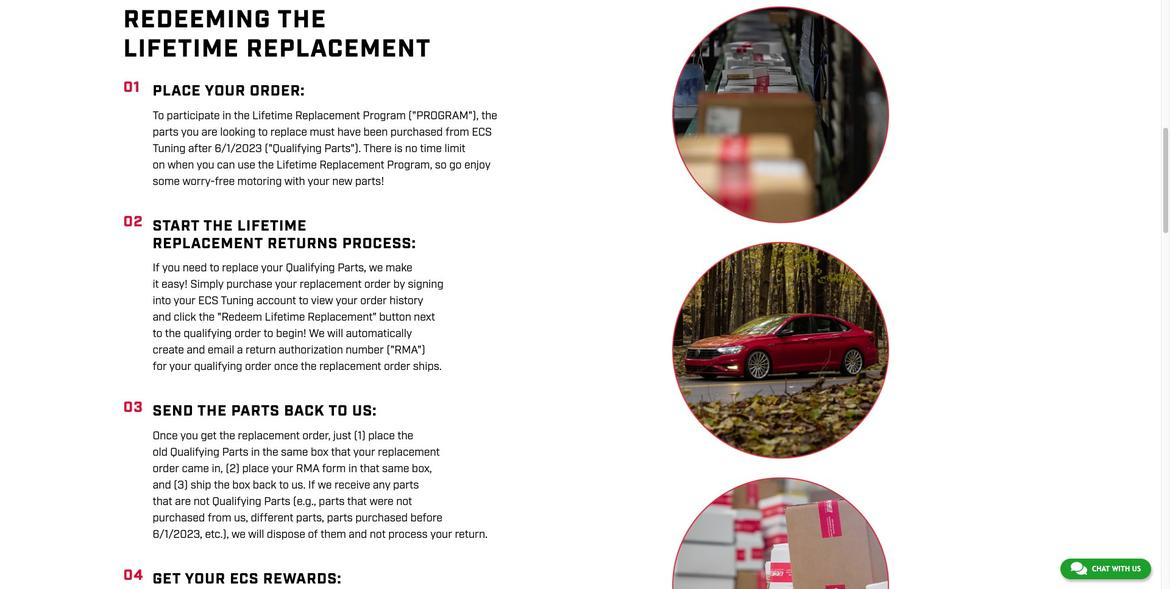 Task type: describe. For each thing, give the bounding box(es) containing it.
limit
[[445, 142, 465, 157]]

no
[[405, 142, 417, 157]]

replace inside to participate in the lifetime replacement program ("program"), the parts you are looking to replace must have been purchased from ecs tuning after 6/1/2023 ("qualifying parts"). there is no time limit on when you can use the lifetime replacement program, so go enjoy some worry-free motoring with your new parts!
[[271, 125, 307, 140]]

free
[[215, 175, 235, 189]]

some
[[153, 175, 180, 189]]

are inside once you get the replacement order, just (1) place the old qualifying parts in the same box that your replacement order came in, (2) place your rma form in that same box, and (3) ship the box back to us. if we receive any parts that are not qualifying parts (e.g., parts that were not purchased from us, different parts, parts purchased before 6/1/2023, etc.), we will dispose of them and not process your return.
[[175, 496, 191, 510]]

chat
[[1092, 566, 1110, 574]]

different
[[251, 512, 293, 527]]

replace inside if you need to replace your qualifying parts, we make it easy! simply purchase your replacement order by signing into your ecs tuning account to view your order history and click the "redeem lifetime replacement" button next to the qualifying order to begin! we will automatically create and email a return authorization number ("rma") for your qualifying order once the replacement order ships.
[[222, 262, 259, 276]]

your up purchase
[[261, 262, 283, 276]]

back
[[253, 479, 276, 494]]

a
[[237, 344, 243, 359]]

parts,
[[296, 512, 324, 527]]

1 horizontal spatial in
[[251, 446, 260, 461]]

"redeem
[[217, 311, 262, 326]]

easy!
[[162, 278, 188, 293]]

if inside once you get the replacement order, just (1) place the old qualifying parts in the same box that your replacement order came in, (2) place your rma form in that same box, and (3) ship the box back to us. if we receive any parts that are not qualifying parts (e.g., parts that were not purchased from us, different parts, parts purchased before 6/1/2023, etc.), we will dispose of them and not process your return.
[[308, 479, 315, 494]]

1 vertical spatial box
[[232, 479, 250, 494]]

01
[[123, 78, 140, 97]]

("program"),
[[408, 109, 479, 124]]

make
[[386, 262, 413, 276]]

will inside if you need to replace your qualifying parts, we make it easy! simply purchase your replacement order by signing into your ecs tuning account to view your order history and click the "redeem lifetime replacement" button next to the qualifying order to begin! we will automatically create and email a return authorization number ("rma") for your qualifying order once the replacement order ships.
[[327, 328, 343, 342]]

the inside start the lifetime replacement returns process:
[[204, 217, 233, 236]]

program
[[363, 109, 406, 124]]

return.
[[455, 529, 488, 543]]

in inside to participate in the lifetime replacement program ("program"), the parts you are looking to replace must have been purchased from ecs tuning after 6/1/2023 ("qualifying parts"). there is no time limit on when you can use the lifetime replacement program, so go enjoy some worry-free motoring with your new parts!
[[222, 109, 231, 124]]

of
[[308, 529, 318, 543]]

redeeming the lifetime replacement
[[123, 4, 431, 66]]

account
[[256, 295, 296, 309]]

parts!
[[355, 175, 384, 189]]

the up motoring
[[258, 158, 274, 173]]

(1)
[[354, 430, 366, 444]]

send
[[153, 402, 194, 422]]

us:
[[352, 402, 377, 422]]

your inside to participate in the lifetime replacement program ("program"), the parts you are looking to replace must have been purchased from ecs tuning after 6/1/2023 ("qualifying parts"). there is no time limit on when you can use the lifetime replacement program, so go enjoy some worry-free motoring with your new parts!
[[308, 175, 330, 189]]

2 horizontal spatial in
[[348, 463, 357, 477]]

lifetime
[[123, 34, 239, 66]]

6/1/2023,
[[153, 529, 202, 543]]

motoring
[[237, 175, 282, 189]]

us
[[1132, 566, 1141, 574]]

qualifying inside if you need to replace your qualifying parts, we make it easy! simply purchase your replacement order by signing into your ecs tuning account to view your order history and click the "redeem lifetime replacement" button next to the qualifying order to begin! we will automatically create and email a return authorization number ("rma") for your qualifying order once the replacement order ships.
[[286, 262, 335, 276]]

parts down the receive
[[319, 496, 345, 510]]

order down return on the bottom left of the page
[[245, 360, 272, 375]]

history
[[390, 295, 423, 309]]

time
[[420, 142, 442, 157]]

lifetime down "("qualifying"
[[277, 158, 317, 173]]

replacement inside start the lifetime replacement returns process:
[[153, 234, 263, 254]]

02
[[123, 213, 143, 232]]

any
[[373, 479, 391, 494]]

0 vertical spatial same
[[281, 446, 308, 461]]

(e.g.,
[[293, 496, 316, 510]]

the right click
[[199, 311, 215, 326]]

authorization
[[279, 344, 343, 359]]

that up any
[[360, 463, 380, 477]]

0 horizontal spatial place
[[242, 463, 269, 477]]

receive
[[335, 479, 370, 494]]

your down "(1)"
[[353, 446, 375, 461]]

etc.),
[[205, 529, 229, 543]]

you inside if you need to replace your qualifying parts, we make it easy! simply purchase your replacement order by signing into your ecs tuning account to view your order history and click the "redeem lifetime replacement" button next to the qualifying order to begin! we will automatically create and email a return authorization number ("rma") for your qualifying order once the replacement order ships.
[[162, 262, 180, 276]]

ship
[[191, 479, 211, 494]]

send the parts back to us:
[[153, 402, 377, 422]]

parts up them
[[327, 512, 353, 527]]

have
[[337, 125, 361, 140]]

and right them
[[349, 529, 367, 543]]

are inside to participate in the lifetime replacement program ("program"), the parts you are looking to replace must have been purchased from ecs tuning after 6/1/2023 ("qualifying parts"). there is no time limit on when you can use the lifetime replacement program, so go enjoy some worry-free motoring with your new parts!
[[201, 125, 218, 140]]

purchased inside to participate in the lifetime replacement program ("program"), the parts you are looking to replace must have been purchased from ecs tuning after 6/1/2023 ("qualifying parts"). there is no time limit on when you can use the lifetime replacement program, so go enjoy some worry-free motoring with your new parts!
[[391, 125, 443, 140]]

create
[[153, 344, 184, 359]]

when
[[168, 158, 194, 173]]

0 vertical spatial qualifying
[[184, 328, 232, 342]]

from inside to participate in the lifetime replacement program ("program"), the parts you are looking to replace must have been purchased from ecs tuning after 6/1/2023 ("qualifying parts"). there is no time limit on when you can use the lifetime replacement program, so go enjoy some worry-free motoring with your new parts!
[[445, 125, 469, 140]]

parts,
[[338, 262, 366, 276]]

to participate in the lifetime replacement program ("program"), the parts you are looking to replace must have been purchased from ecs tuning after 6/1/2023 ("qualifying parts"). there is no time limit on when you can use the lifetime replacement program, so go enjoy some worry-free motoring with your new parts!
[[153, 109, 497, 189]]

chat with us
[[1092, 566, 1141, 574]]

0 vertical spatial replacement
[[295, 109, 360, 124]]

dispose
[[267, 529, 305, 543]]

1 horizontal spatial place
[[368, 430, 395, 444]]

rma
[[296, 463, 320, 477]]

go
[[449, 158, 462, 173]]

the up create
[[165, 328, 181, 342]]

us.
[[291, 479, 306, 494]]

("rma")
[[387, 344, 425, 359]]

worry-
[[182, 175, 215, 189]]

participate
[[167, 109, 220, 124]]

once
[[274, 360, 298, 375]]

1 horizontal spatial with
[[1112, 566, 1130, 574]]

we
[[309, 328, 325, 342]]

to up create
[[153, 328, 162, 342]]

click
[[174, 311, 196, 326]]

to inside once you get the replacement order, just (1) place the old qualifying parts in the same box that your replacement order came in, (2) place your rma form in that same box, and (3) ship the box back to us. if we receive any parts that are not qualifying parts (e.g., parts that were not purchased from us, different parts, parts purchased before 6/1/2023, etc.), we will dispose of them and not process your return.
[[279, 479, 289, 494]]

your up account on the left of page
[[275, 278, 297, 293]]

must
[[310, 125, 335, 140]]

get
[[201, 430, 217, 444]]

before
[[410, 512, 443, 527]]

by
[[393, 278, 405, 293]]

0 horizontal spatial not
[[194, 496, 210, 510]]

to up simply
[[210, 262, 219, 276]]

after
[[188, 142, 212, 157]]

that down the receive
[[347, 496, 367, 510]]

tuning inside to participate in the lifetime replacement program ("program"), the parts you are looking to replace must have been purchased from ecs tuning after 6/1/2023 ("qualifying parts"). there is no time limit on when you can use the lifetime replacement program, so go enjoy some worry-free motoring with your new parts!
[[153, 142, 186, 157]]

order:
[[250, 82, 305, 101]]

replacement
[[246, 34, 431, 66]]

in,
[[212, 463, 223, 477]]

1 horizontal spatial not
[[370, 529, 386, 543]]

there
[[363, 142, 392, 157]]

comments image
[[1071, 562, 1087, 577]]

tuning inside if you need to replace your qualifying parts, we make it easy! simply purchase your replacement order by signing into your ecs tuning account to view your order history and click the "redeem lifetime replacement" button next to the qualifying order to begin! we will automatically create and email a return authorization number ("rma") for your qualifying order once the replacement order ships.
[[221, 295, 254, 309]]

your down create
[[169, 360, 191, 375]]

can
[[217, 158, 235, 173]]

view
[[311, 295, 333, 309]]

the for redeeming
[[278, 4, 327, 37]]

with inside to participate in the lifetime replacement program ("program"), the parts you are looking to replace must have been purchased from ecs tuning after 6/1/2023 ("qualifying parts"). there is no time limit on when you can use the lifetime replacement program, so go enjoy some worry-free motoring with your new parts!
[[285, 175, 305, 189]]

lifetime down order:
[[252, 109, 293, 124]]

automatically
[[346, 328, 412, 342]]

03
[[123, 399, 143, 418]]

order down ("rma")
[[384, 360, 410, 375]]

new
[[332, 175, 353, 189]]

start
[[153, 217, 200, 236]]

order inside once you get the replacement order, just (1) place the old qualifying parts in the same box that your replacement order came in, (2) place your rma form in that same box, and (3) ship the box back to us. if we receive any parts that are not qualifying parts (e.g., parts that were not purchased from us, different parts, parts purchased before 6/1/2023, etc.), we will dispose of them and not process your return.
[[153, 463, 179, 477]]

we inside if you need to replace your qualifying parts, we make it easy! simply purchase your replacement order by signing into your ecs tuning account to view your order history and click the "redeem lifetime replacement" button next to the qualifying order to begin! we will automatically create and email a return authorization number ("rma") for your qualifying order once the replacement order ships.
[[369, 262, 383, 276]]

the up looking
[[234, 109, 250, 124]]



Task type: vqa. For each thing, say whether or not it's contained in the screenshot.
ES#4013679 - 5175217-BOX1SD1 - QuickJack 5,000 Lb. Cap. QuickJack / Extended / 110V 60HZ - BOX 1 - *Scratch And Dent* - If you're looking for an extra QuickJack lift for your QuickJack system, look no further! - Scratch & Dent - Audi BMW Volkswagen Mercedes Benz MINI Porsche image
no



Task type: locate. For each thing, give the bounding box(es) containing it.
form
[[322, 463, 346, 477]]

parts up '(2)'
[[222, 446, 248, 461]]

tuning up on
[[153, 142, 186, 157]]

1 horizontal spatial parts
[[264, 496, 290, 510]]

0 horizontal spatial we
[[232, 529, 246, 543]]

replacement up 'must'
[[295, 109, 360, 124]]

1 vertical spatial replacement
[[319, 158, 384, 173]]

process:
[[342, 234, 416, 254]]

the up the back at the left of page
[[262, 446, 278, 461]]

1 horizontal spatial the
[[278, 4, 327, 37]]

box,
[[412, 463, 432, 477]]

ecs up enjoy
[[472, 125, 492, 140]]

1 vertical spatial qualifying
[[170, 446, 219, 461]]

you down participate
[[181, 125, 199, 140]]

to inside to participate in the lifetime replacement program ("program"), the parts you are looking to replace must have been purchased from ecs tuning after 6/1/2023 ("qualifying parts"). there is no time limit on when you can use the lifetime replacement program, so go enjoy some worry-free motoring with your new parts!
[[258, 125, 268, 140]]

your
[[205, 82, 246, 101]]

0 vertical spatial ecs
[[472, 125, 492, 140]]

parts").
[[324, 142, 361, 157]]

qualifying up email
[[184, 328, 232, 342]]

purchased up no
[[391, 125, 443, 140]]

order down old
[[153, 463, 179, 477]]

it
[[153, 278, 159, 293]]

and
[[153, 311, 171, 326], [187, 344, 205, 359], [153, 479, 171, 494], [349, 529, 367, 543]]

1 vertical spatial tuning
[[221, 295, 254, 309]]

2 lifetime replacement image from the top
[[672, 242, 889, 460]]

box down '(2)'
[[232, 479, 250, 494]]

came
[[182, 463, 209, 477]]

the right "("program"),"
[[481, 109, 497, 124]]

1 horizontal spatial tuning
[[221, 295, 254, 309]]

we down us,
[[232, 529, 246, 543]]

from inside once you get the replacement order, just (1) place the old qualifying parts in the same box that your replacement order came in, (2) place your rma form in that same box, and (3) ship the box back to us. if we receive any parts that are not qualifying parts (e.g., parts that were not purchased from us, different parts, parts purchased before 6/1/2023, etc.), we will dispose of them and not process your return.
[[208, 512, 231, 527]]

2 horizontal spatial not
[[396, 496, 412, 510]]

1 vertical spatial ecs
[[198, 295, 218, 309]]

0 horizontal spatial same
[[281, 446, 308, 461]]

qualifying up us,
[[212, 496, 261, 510]]

button
[[379, 311, 411, 326]]

parts
[[222, 446, 248, 461], [264, 496, 290, 510]]

place up the back at the left of page
[[242, 463, 269, 477]]

0 vertical spatial the
[[278, 4, 327, 37]]

purchased up '6/1/2023,'
[[153, 512, 205, 527]]

return
[[246, 344, 276, 359]]

(2)
[[226, 463, 240, 477]]

1 horizontal spatial box
[[311, 446, 328, 461]]

redeeming
[[123, 4, 271, 37]]

1 horizontal spatial will
[[327, 328, 343, 342]]

04
[[123, 567, 144, 586]]

in up the receive
[[348, 463, 357, 477]]

replacement up view
[[300, 278, 362, 293]]

need
[[183, 262, 207, 276]]

we
[[369, 262, 383, 276], [318, 479, 332, 494], [232, 529, 246, 543]]

1 horizontal spatial replace
[[271, 125, 307, 140]]

2 vertical spatial we
[[232, 529, 246, 543]]

order up a
[[234, 328, 261, 342]]

purchased down were
[[355, 512, 408, 527]]

from
[[445, 125, 469, 140], [208, 512, 231, 527]]

the right the start
[[204, 217, 233, 236]]

from up limit
[[445, 125, 469, 140]]

1 vertical spatial will
[[248, 529, 264, 543]]

qualifying down email
[[194, 360, 242, 375]]

begin!
[[276, 328, 307, 342]]

replacement
[[295, 109, 360, 124], [319, 158, 384, 173], [153, 234, 263, 254]]

("qualifying
[[265, 142, 322, 157]]

0 horizontal spatial in
[[222, 109, 231, 124]]

place
[[368, 430, 395, 444], [242, 463, 269, 477]]

box down order,
[[311, 446, 328, 461]]

1 vertical spatial from
[[208, 512, 231, 527]]

enjoy
[[464, 158, 491, 173]]

that up '6/1/2023,'
[[153, 496, 172, 510]]

the down authorization
[[301, 360, 317, 375]]

just
[[333, 430, 351, 444]]

were
[[370, 496, 394, 510]]

not down ship
[[194, 496, 210, 510]]

email
[[208, 344, 234, 359]]

are up after
[[201, 125, 218, 140]]

the up box,
[[397, 430, 413, 444]]

0 vertical spatial qualifying
[[286, 262, 335, 276]]

next
[[414, 311, 435, 326]]

to left view
[[299, 295, 308, 309]]

1 vertical spatial in
[[251, 446, 260, 461]]

1 lifetime replacement image from the top
[[672, 6, 889, 224]]

0 vertical spatial will
[[327, 328, 343, 342]]

your down before
[[430, 529, 452, 543]]

and left (3)
[[153, 479, 171, 494]]

1 vertical spatial lifetime replacement image
[[672, 242, 889, 460]]

in up the back at the left of page
[[251, 446, 260, 461]]

1 vertical spatial are
[[175, 496, 191, 510]]

2 vertical spatial in
[[348, 463, 357, 477]]

the inside redeeming the lifetime replacement
[[278, 4, 327, 37]]

1 vertical spatial qualifying
[[194, 360, 242, 375]]

0 horizontal spatial will
[[248, 529, 264, 543]]

you
[[181, 125, 199, 140], [197, 158, 214, 173], [162, 262, 180, 276], [180, 430, 198, 444]]

will down different
[[248, 529, 264, 543]]

place your order:
[[153, 82, 305, 101]]

we left make
[[369, 262, 383, 276]]

been
[[364, 125, 388, 140]]

lifetime up begin!
[[265, 311, 305, 326]]

replacement down number
[[319, 360, 381, 375]]

not left process on the bottom of page
[[370, 529, 386, 543]]

order,
[[302, 430, 331, 444]]

parts up different
[[264, 496, 290, 510]]

1 vertical spatial if
[[308, 479, 315, 494]]

not right were
[[396, 496, 412, 510]]

1 vertical spatial the
[[198, 402, 227, 422]]

replace up purchase
[[222, 262, 259, 276]]

order up the button
[[360, 295, 387, 309]]

the for send
[[198, 402, 227, 422]]

0 vertical spatial lifetime replacement image
[[672, 6, 889, 224]]

1 horizontal spatial from
[[445, 125, 469, 140]]

for
[[153, 360, 167, 375]]

(3)
[[174, 479, 188, 494]]

you left get
[[180, 430, 198, 444]]

will
[[327, 328, 343, 342], [248, 529, 264, 543]]

replacement"
[[308, 311, 377, 326]]

0 horizontal spatial tuning
[[153, 142, 186, 157]]

are
[[201, 125, 218, 140], [175, 496, 191, 510]]

order left the by
[[364, 278, 391, 293]]

to left us.
[[279, 479, 289, 494]]

6/1/2023
[[215, 142, 262, 157]]

2 vertical spatial replacement
[[153, 234, 263, 254]]

signing
[[408, 278, 444, 293]]

you inside once you get the replacement order, just (1) place the old qualifying parts in the same box that your replacement order came in, (2) place your rma form in that same box, and (3) ship the box back to us. if we receive any parts that are not qualifying parts (e.g., parts that were not purchased from us, different parts, parts purchased before 6/1/2023, etc.), we will dispose of them and not process your return.
[[180, 430, 198, 444]]

qualifying up the came
[[170, 446, 219, 461]]

with down "("qualifying"
[[285, 175, 305, 189]]

to up return on the bottom left of the page
[[264, 328, 273, 342]]

your up us.
[[272, 463, 293, 477]]

your up 'replacement"'
[[336, 295, 358, 309]]

0 vertical spatial replace
[[271, 125, 307, 140]]

lifetime
[[252, 109, 293, 124], [277, 158, 317, 173], [237, 217, 307, 236], [265, 311, 305, 326]]

ecs inside if you need to replace your qualifying parts, we make it easy! simply purchase your replacement order by signing into your ecs tuning account to view your order history and click the "redeem lifetime replacement" button next to the qualifying order to begin! we will automatically create and email a return authorization number ("rma") for your qualifying order once the replacement order ships.
[[198, 295, 218, 309]]

you down after
[[197, 158, 214, 173]]

qualifying
[[286, 262, 335, 276], [170, 446, 219, 461], [212, 496, 261, 510]]

to
[[258, 125, 268, 140], [210, 262, 219, 276], [299, 295, 308, 309], [153, 328, 162, 342], [264, 328, 273, 342], [279, 479, 289, 494]]

will down 'replacement"'
[[327, 328, 343, 342]]

0 horizontal spatial ecs
[[198, 295, 218, 309]]

1 vertical spatial replace
[[222, 262, 259, 276]]

0 vertical spatial if
[[153, 262, 160, 276]]

0 vertical spatial are
[[201, 125, 218, 140]]

purchase
[[226, 278, 273, 293]]

once
[[153, 430, 178, 444]]

so
[[435, 158, 447, 173]]

is
[[394, 142, 403, 157]]

1 vertical spatial parts
[[264, 496, 290, 510]]

with left us
[[1112, 566, 1130, 574]]

1 vertical spatial place
[[242, 463, 269, 477]]

start the lifetime replacement returns process:
[[153, 217, 416, 254]]

box
[[311, 446, 328, 461], [232, 479, 250, 494]]

program,
[[387, 158, 432, 173]]

replacement down the send the parts back to us:
[[238, 430, 300, 444]]

if inside if you need to replace your qualifying parts, we make it easy! simply purchase your replacement order by signing into your ecs tuning account to view your order history and click the "redeem lifetime replacement" button next to the qualifying order to begin! we will automatically create and email a return authorization number ("rma") for your qualifying order once the replacement order ships.
[[153, 262, 160, 276]]

0 vertical spatial with
[[285, 175, 305, 189]]

qualifying
[[184, 328, 232, 342], [194, 360, 242, 375]]

0 horizontal spatial from
[[208, 512, 231, 527]]

0 vertical spatial tuning
[[153, 142, 186, 157]]

same
[[281, 446, 308, 461], [382, 463, 409, 477]]

number
[[346, 344, 384, 359]]

parts inside to participate in the lifetime replacement program ("program"), the parts you are looking to replace must have been purchased from ecs tuning after 6/1/2023 ("qualifying parts"). there is no time limit on when you can use the lifetime replacement program, so go enjoy some worry-free motoring with your new parts!
[[153, 125, 179, 140]]

with
[[285, 175, 305, 189], [1112, 566, 1130, 574]]

3 lifetime replacement image from the top
[[672, 478, 889, 590]]

0 horizontal spatial the
[[198, 402, 227, 422]]

if you need to replace your qualifying parts, we make it easy! simply purchase your replacement order by signing into your ecs tuning account to view your order history and click the "redeem lifetime replacement" button next to the qualifying order to begin! we will automatically create and email a return authorization number ("rma") for your qualifying order once the replacement order ships.
[[153, 262, 444, 375]]

tuning
[[153, 142, 186, 157], [221, 295, 254, 309]]

parts
[[231, 402, 280, 422]]

on
[[153, 158, 165, 173]]

replacement up need
[[153, 234, 263, 254]]

same up any
[[382, 463, 409, 477]]

0 horizontal spatial with
[[285, 175, 305, 189]]

replacement down 'parts").'
[[319, 158, 384, 173]]

lifetime down motoring
[[237, 217, 307, 236]]

1 horizontal spatial are
[[201, 125, 218, 140]]

and down the into
[[153, 311, 171, 326]]

replace up "("qualifying"
[[271, 125, 307, 140]]

0 horizontal spatial box
[[232, 479, 250, 494]]

lifetime replacement image
[[672, 6, 889, 224], [672, 242, 889, 460], [672, 478, 889, 590]]

if right us.
[[308, 479, 315, 494]]

0 vertical spatial place
[[368, 430, 395, 444]]

0 horizontal spatial parts
[[222, 446, 248, 461]]

1 vertical spatial we
[[318, 479, 332, 494]]

0 horizontal spatial if
[[153, 262, 160, 276]]

the down in,
[[214, 479, 230, 494]]

lifetime inside if you need to replace your qualifying parts, we make it easy! simply purchase your replacement order by signing into your ecs tuning account to view your order history and click the "redeem lifetime replacement" button next to the qualifying order to begin! we will automatically create and email a return authorization number ("rma") for your qualifying order once the replacement order ships.
[[265, 311, 305, 326]]

place right "(1)"
[[368, 430, 395, 444]]

1 horizontal spatial if
[[308, 479, 315, 494]]

replacement up box,
[[378, 446, 440, 461]]

0 vertical spatial box
[[311, 446, 328, 461]]

1 horizontal spatial ecs
[[472, 125, 492, 140]]

parts down box,
[[393, 479, 419, 494]]

process
[[388, 529, 428, 543]]

from up etc.), at the bottom left
[[208, 512, 231, 527]]

returns
[[268, 234, 338, 254]]

purchased
[[391, 125, 443, 140], [153, 512, 205, 527], [355, 512, 408, 527]]

old
[[153, 446, 168, 461]]

your left new
[[308, 175, 330, 189]]

lifetime inside start the lifetime replacement returns process:
[[237, 217, 307, 236]]

qualifying down "returns"
[[286, 262, 335, 276]]

2 vertical spatial lifetime replacement image
[[672, 478, 889, 590]]

0 vertical spatial in
[[222, 109, 231, 124]]

are down (3)
[[175, 496, 191, 510]]

in up looking
[[222, 109, 231, 124]]

2 vertical spatial qualifying
[[212, 496, 261, 510]]

tuning up "redeem
[[221, 295, 254, 309]]

to right looking
[[258, 125, 268, 140]]

simply
[[190, 278, 224, 293]]

parts down to
[[153, 125, 179, 140]]

1 horizontal spatial same
[[382, 463, 409, 477]]

ecs inside to participate in the lifetime replacement program ("program"), the parts you are looking to replace must have been purchased from ecs tuning after 6/1/2023 ("qualifying parts"). there is no time limit on when you can use the lifetime replacement program, so go enjoy some worry-free motoring with your new parts!
[[472, 125, 492, 140]]

that down just
[[331, 446, 351, 461]]

will inside once you get the replacement order, just (1) place the old qualifying parts in the same box that your replacement order came in, (2) place your rma form in that same box, and (3) ship the box back to us. if we receive any parts that are not qualifying parts (e.g., parts that were not purchased from us, different parts, parts purchased before 6/1/2023, etc.), we will dispose of them and not process your return.
[[248, 529, 264, 543]]

1 vertical spatial same
[[382, 463, 409, 477]]

and left email
[[187, 344, 205, 359]]

1 vertical spatial with
[[1112, 566, 1130, 574]]

0 horizontal spatial are
[[175, 496, 191, 510]]

0 vertical spatial we
[[369, 262, 383, 276]]

replace
[[271, 125, 307, 140], [222, 262, 259, 276]]

ecs down simply
[[198, 295, 218, 309]]

1 horizontal spatial we
[[318, 479, 332, 494]]

0 vertical spatial from
[[445, 125, 469, 140]]

we down form
[[318, 479, 332, 494]]

to
[[329, 402, 348, 422]]

2 horizontal spatial we
[[369, 262, 383, 276]]

0 horizontal spatial replace
[[222, 262, 259, 276]]

parts
[[153, 125, 179, 140], [393, 479, 419, 494], [319, 496, 345, 510], [327, 512, 353, 527]]

the right get
[[219, 430, 235, 444]]

same up rma
[[281, 446, 308, 461]]

chat with us link
[[1060, 559, 1151, 580]]

your up click
[[174, 295, 196, 309]]

you up easy!
[[162, 262, 180, 276]]

looking
[[220, 125, 256, 140]]

0 vertical spatial parts
[[222, 446, 248, 461]]

place
[[153, 82, 201, 101]]

if up it
[[153, 262, 160, 276]]



